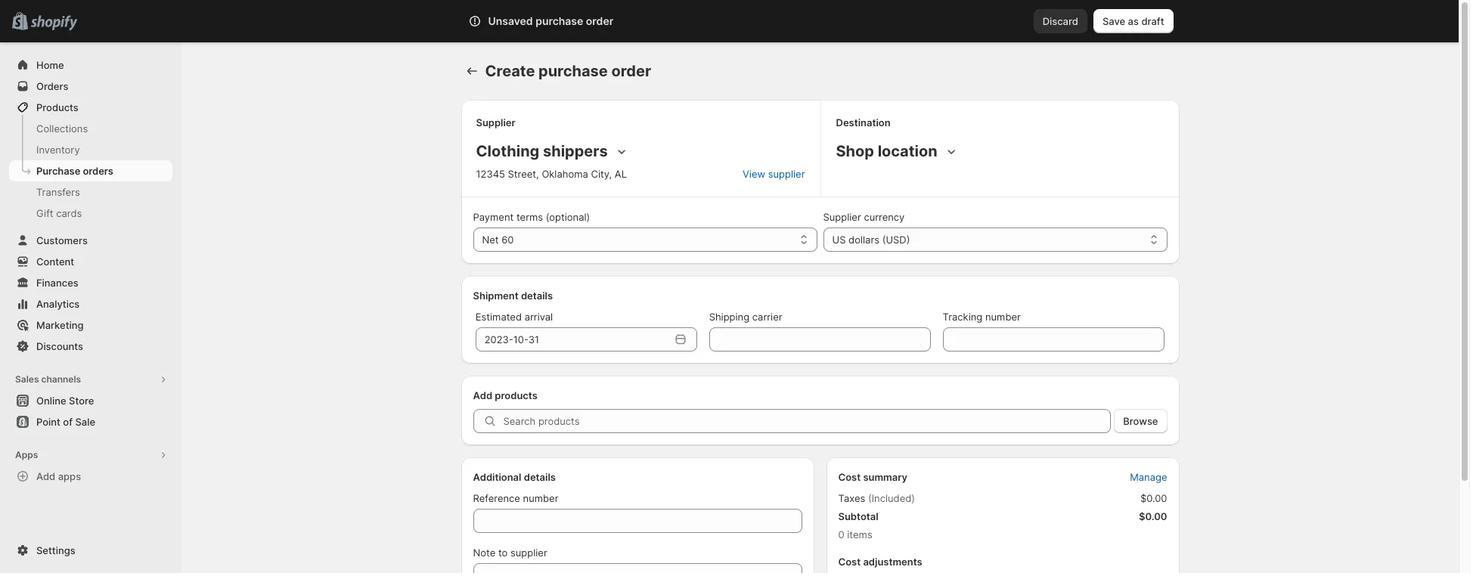Task type: locate. For each thing, give the bounding box(es) containing it.
supplier up the clothing
[[476, 117, 516, 129]]

cost
[[839, 471, 861, 483], [839, 556, 861, 568]]

1 vertical spatial supplier
[[824, 211, 862, 223]]

0 horizontal spatial number
[[523, 493, 559, 505]]

number
[[986, 311, 1021, 323], [523, 493, 559, 505]]

destination
[[836, 117, 891, 129]]

number right "tracking"
[[986, 311, 1021, 323]]

$0.00 for taxes
[[1141, 493, 1168, 505]]

12345 street, oklahoma city, al
[[476, 168, 627, 180]]

purchase
[[536, 14, 584, 27], [539, 62, 608, 80]]

of
[[63, 416, 73, 428]]

gift cards
[[36, 207, 82, 219]]

shipping
[[709, 311, 750, 323]]

as
[[1129, 15, 1139, 27]]

save
[[1103, 15, 1126, 27]]

shipment details
[[473, 290, 553, 302]]

add inside button
[[36, 471, 55, 483]]

number for reference number
[[523, 493, 559, 505]]

point
[[36, 416, 60, 428]]

browse button
[[1115, 409, 1168, 434]]

1 vertical spatial order
[[612, 62, 652, 80]]

60
[[502, 234, 514, 246]]

0 vertical spatial add
[[473, 390, 493, 402]]

search
[[535, 15, 568, 27]]

0 vertical spatial details
[[521, 290, 553, 302]]

gift cards link
[[9, 203, 173, 224]]

additional
[[473, 471, 522, 483]]

0 horizontal spatial supplier
[[511, 547, 548, 559]]

net 60
[[482, 234, 514, 246]]

0 vertical spatial order
[[586, 14, 614, 27]]

carrier
[[753, 311, 783, 323]]

cost adjustments
[[839, 556, 923, 568]]

Estimated arrival text field
[[476, 328, 670, 352]]

details up arrival
[[521, 290, 553, 302]]

add
[[473, 390, 493, 402], [36, 471, 55, 483]]

orders
[[36, 80, 68, 92]]

shop
[[836, 142, 875, 160]]

1 horizontal spatial number
[[986, 311, 1021, 323]]

0 vertical spatial number
[[986, 311, 1021, 323]]

add apps button
[[9, 466, 173, 487]]

details up reference number
[[524, 471, 556, 483]]

Search products text field
[[504, 409, 1112, 434]]

1 vertical spatial add
[[36, 471, 55, 483]]

(optional)
[[546, 211, 590, 223]]

1 vertical spatial details
[[524, 471, 556, 483]]

1 vertical spatial $0.00
[[1139, 511, 1168, 523]]

purchase right the unsaved
[[536, 14, 584, 27]]

0 vertical spatial supplier
[[769, 168, 805, 180]]

(usd)
[[883, 234, 911, 246]]

details
[[521, 290, 553, 302], [524, 471, 556, 483]]

add left apps
[[36, 471, 55, 483]]

online store
[[36, 395, 94, 407]]

unsaved purchase order
[[488, 14, 614, 27]]

sales channels
[[15, 374, 81, 385]]

apps
[[15, 449, 38, 461]]

1 vertical spatial cost
[[839, 556, 861, 568]]

1 vertical spatial purchase
[[539, 62, 608, 80]]

0 horizontal spatial supplier
[[476, 117, 516, 129]]

note
[[473, 547, 496, 559]]

Shipping carrier text field
[[709, 328, 931, 352]]

supplier
[[769, 168, 805, 180], [511, 547, 548, 559]]

supplier right to
[[511, 547, 548, 559]]

1 vertical spatial supplier
[[511, 547, 548, 559]]

add apps
[[36, 471, 81, 483]]

$0.00
[[1141, 493, 1168, 505], [1139, 511, 1168, 523]]

point of sale button
[[0, 412, 182, 433]]

purchase
[[36, 165, 80, 177]]

12345
[[476, 168, 505, 180]]

purchase down search
[[539, 62, 608, 80]]

0
[[839, 529, 845, 541]]

us dollars (usd)
[[833, 234, 911, 246]]

street,
[[508, 168, 539, 180]]

clothing shippers button
[[473, 139, 632, 163]]

0 vertical spatial purchase
[[536, 14, 584, 27]]

discounts
[[36, 340, 83, 353]]

sale
[[75, 416, 95, 428]]

1 horizontal spatial supplier
[[824, 211, 862, 223]]

0 vertical spatial $0.00
[[1141, 493, 1168, 505]]

collections
[[36, 123, 88, 135]]

supplier right view
[[769, 168, 805, 180]]

0 vertical spatial supplier
[[476, 117, 516, 129]]

settings link
[[9, 540, 173, 561]]

1 horizontal spatial supplier
[[769, 168, 805, 180]]

0 vertical spatial cost
[[839, 471, 861, 483]]

estimated
[[476, 311, 522, 323]]

order
[[586, 14, 614, 27], [612, 62, 652, 80]]

Reference number text field
[[473, 509, 802, 533]]

finances link
[[9, 272, 173, 294]]

0 items
[[839, 529, 873, 541]]

currency
[[864, 211, 905, 223]]

1 horizontal spatial add
[[473, 390, 493, 402]]

supplier up the us
[[824, 211, 862, 223]]

add products
[[473, 390, 538, 402]]

cost up taxes
[[839, 471, 861, 483]]

2 cost from the top
[[839, 556, 861, 568]]

shipping carrier
[[709, 311, 783, 323]]

manage button
[[1121, 467, 1177, 488]]

discounts link
[[9, 336, 173, 357]]

Note to supplier text field
[[473, 564, 802, 574]]

orders
[[83, 165, 113, 177]]

analytics
[[36, 298, 80, 310]]

add left products
[[473, 390, 493, 402]]

shop location
[[836, 142, 938, 160]]

0 horizontal spatial add
[[36, 471, 55, 483]]

taxes
[[839, 493, 866, 505]]

purchase orders
[[36, 165, 113, 177]]

1 cost from the top
[[839, 471, 861, 483]]

order for unsaved purchase order
[[586, 14, 614, 27]]

save as draft
[[1103, 15, 1165, 27]]

number down additional details
[[523, 493, 559, 505]]

cost down 0 items
[[839, 556, 861, 568]]

cost for cost summary
[[839, 471, 861, 483]]

1 vertical spatial number
[[523, 493, 559, 505]]

transfers link
[[9, 182, 173, 203]]



Task type: describe. For each thing, give the bounding box(es) containing it.
details for additional details
[[524, 471, 556, 483]]

number for tracking number
[[986, 311, 1021, 323]]

(included)
[[869, 493, 916, 505]]

content link
[[9, 251, 173, 272]]

items
[[848, 529, 873, 541]]

cards
[[56, 207, 82, 219]]

$0.00 for subtotal
[[1139, 511, 1168, 523]]

additional details
[[473, 471, 556, 483]]

marketing
[[36, 319, 84, 331]]

home link
[[9, 54, 173, 76]]

details for shipment details
[[521, 290, 553, 302]]

to
[[499, 547, 508, 559]]

products
[[36, 101, 79, 113]]

discard link
[[1034, 9, 1088, 33]]

draft
[[1142, 15, 1165, 27]]

taxes (included)
[[839, 493, 916, 505]]

purchase for unsaved
[[536, 14, 584, 27]]

summary
[[864, 471, 908, 483]]

shopify image
[[30, 16, 77, 31]]

view supplier button
[[734, 163, 815, 185]]

apps
[[58, 471, 81, 483]]

online store link
[[9, 390, 173, 412]]

products link
[[9, 97, 173, 118]]

reference number
[[473, 493, 559, 505]]

supplier for supplier currency
[[824, 211, 862, 223]]

supplier currency
[[824, 211, 905, 223]]

home
[[36, 59, 64, 71]]

create
[[485, 62, 535, 80]]

city,
[[591, 168, 612, 180]]

supplier inside dropdown button
[[769, 168, 805, 180]]

finances
[[36, 277, 79, 289]]

subtotal
[[839, 511, 879, 523]]

payment terms (optional)
[[473, 211, 590, 223]]

customers link
[[9, 230, 173, 251]]

al
[[615, 168, 627, 180]]

orders link
[[9, 76, 173, 97]]

shippers
[[543, 142, 608, 160]]

channels
[[41, 374, 81, 385]]

discard
[[1043, 15, 1079, 27]]

transfers
[[36, 186, 80, 198]]

point of sale link
[[9, 412, 173, 433]]

order for create purchase order
[[612, 62, 652, 80]]

Tracking number text field
[[943, 328, 1165, 352]]

online
[[36, 395, 66, 407]]

sales channels button
[[9, 369, 173, 390]]

oklahoma
[[542, 168, 589, 180]]

purchase for create
[[539, 62, 608, 80]]

inventory link
[[9, 139, 173, 160]]

terms
[[517, 211, 543, 223]]

apps button
[[9, 445, 173, 466]]

arrival
[[525, 311, 553, 323]]

view
[[743, 168, 766, 180]]

tracking
[[943, 311, 983, 323]]

estimated arrival
[[476, 311, 553, 323]]

sales
[[15, 374, 39, 385]]

view supplier
[[743, 168, 805, 180]]

payment
[[473, 211, 514, 223]]

products
[[495, 390, 538, 402]]

gift
[[36, 207, 53, 219]]

us
[[833, 234, 846, 246]]

shipment
[[473, 290, 519, 302]]

cost for cost adjustments
[[839, 556, 861, 568]]

add for add apps
[[36, 471, 55, 483]]

unsaved
[[488, 14, 533, 27]]

save as draft button
[[1094, 9, 1174, 33]]

store
[[69, 395, 94, 407]]

analytics link
[[9, 294, 173, 315]]

clothing shippers
[[476, 142, 608, 160]]

add for add products
[[473, 390, 493, 402]]

location
[[878, 142, 938, 160]]

dollars
[[849, 234, 880, 246]]

supplier for supplier
[[476, 117, 516, 129]]

content
[[36, 256, 74, 268]]

marketing link
[[9, 315, 173, 336]]

adjustments
[[864, 556, 923, 568]]

purchase orders link
[[9, 160, 173, 182]]

search button
[[510, 9, 949, 33]]



Task type: vqa. For each thing, say whether or not it's contained in the screenshot.
"gift cards" on the top of page
yes



